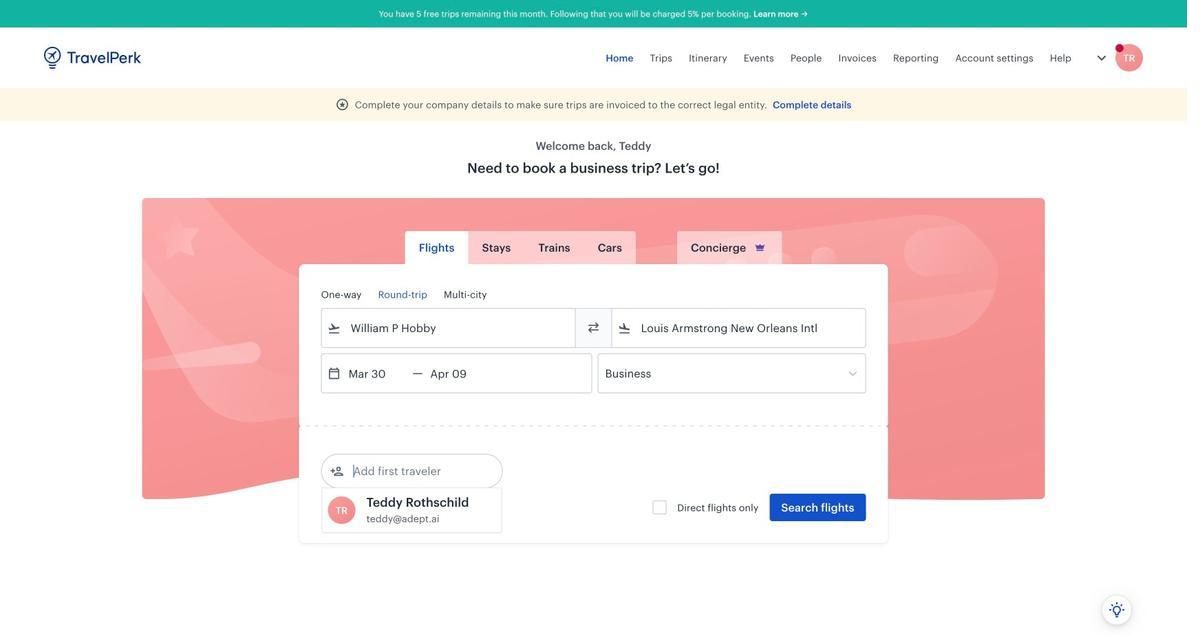 Task type: locate. For each thing, give the bounding box(es) containing it.
From search field
[[341, 317, 557, 339]]

Return text field
[[423, 354, 494, 393]]

Depart text field
[[341, 354, 413, 393]]

Add first traveler search field
[[344, 460, 487, 482]]



Task type: vqa. For each thing, say whether or not it's contained in the screenshot.
From search box
yes



Task type: describe. For each thing, give the bounding box(es) containing it.
To search field
[[631, 317, 848, 339]]



